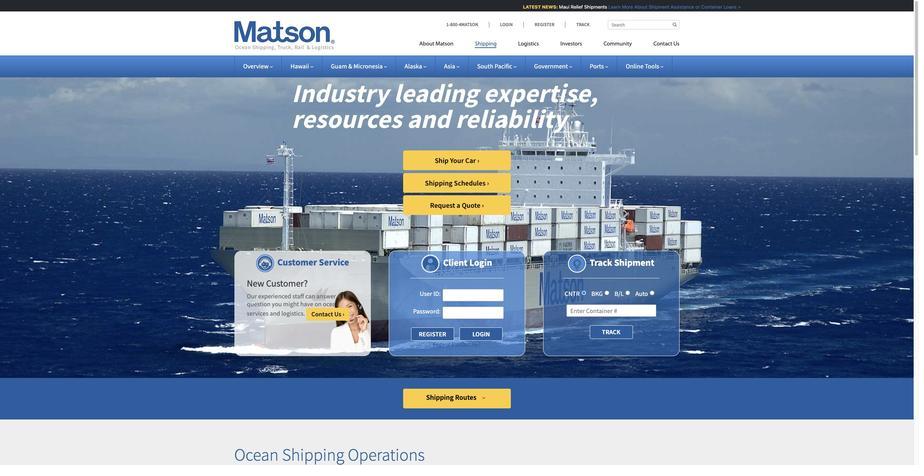 Task type: describe. For each thing, give the bounding box(es) containing it.
hawaii link
[[290, 62, 313, 70]]

online tools link
[[626, 62, 664, 70]]

logistics
[[518, 41, 539, 47]]

auto
[[635, 290, 648, 298]]

search image
[[673, 22, 677, 27]]

learn more about shipment assistance or container loans > link
[[607, 4, 739, 10]]

expertise,
[[483, 77, 598, 109]]

contact us link
[[643, 38, 679, 52]]

1 vertical spatial shipment
[[614, 257, 654, 269]]

on
[[315, 300, 322, 309]]

shipping for shipping
[[475, 41, 497, 47]]

User ID: text field
[[442, 290, 503, 302]]

online tools
[[626, 62, 659, 70]]

government link
[[534, 62, 572, 70]]

container
[[700, 4, 721, 10]]

b/l
[[615, 290, 624, 298]]

overview link
[[243, 62, 273, 70]]

can
[[305, 293, 315, 301]]

800-
[[450, 22, 459, 28]]

you
[[272, 300, 282, 309]]

client login
[[443, 257, 492, 269]]

alaska link
[[405, 62, 426, 70]]

cntr
[[565, 290, 580, 298]]

› inside request a quote › 'link'
[[482, 201, 484, 210]]

industry leading expertise, resources and reliability
[[292, 77, 598, 135]]

our experienced staff can answer any question you might have on ocean services and logistics.
[[247, 293, 347, 318]]

contact for contact us ›
[[311, 311, 333, 319]]

guam & micronesia
[[331, 62, 383, 70]]

customer service
[[277, 257, 349, 269]]

ship your car › link
[[403, 151, 511, 171]]

0 vertical spatial shipment
[[647, 4, 668, 10]]

B/L radio
[[626, 291, 630, 296]]

car
[[465, 156, 476, 165]]

new
[[247, 278, 264, 290]]

services and
[[247, 310, 280, 318]]

us for contact us
[[673, 41, 679, 47]]

customer?
[[266, 278, 308, 290]]

shipping schedules ›
[[425, 179, 489, 188]]

micronesia
[[354, 62, 383, 70]]

south pacific
[[477, 62, 512, 70]]

1 horizontal spatial about
[[633, 4, 646, 10]]

track link
[[565, 22, 590, 28]]

maui
[[558, 4, 568, 10]]

&
[[348, 62, 352, 70]]

more
[[621, 4, 632, 10]]

track button
[[590, 326, 633, 339]]

client
[[443, 257, 467, 269]]

question
[[247, 300, 271, 309]]

ship your car ›
[[435, 156, 479, 165]]

loans
[[722, 4, 735, 10]]

experienced
[[258, 293, 291, 301]]

about inside top menu navigation
[[419, 41, 434, 47]]

contact us › link
[[306, 309, 349, 321]]

routes
[[455, 393, 476, 402]]

investors link
[[550, 38, 593, 52]]

shipments
[[583, 4, 606, 10]]

user id:
[[420, 290, 441, 298]]

1-800-4matson link
[[446, 22, 489, 28]]

bkg
[[591, 290, 603, 298]]

leading
[[394, 77, 478, 109]]

answer
[[316, 293, 336, 301]]

online
[[626, 62, 644, 70]]

tools
[[645, 62, 659, 70]]

request a quote ›
[[430, 201, 484, 210]]

Password: password field
[[442, 307, 503, 320]]

BKG radio
[[605, 291, 609, 296]]

CNTR radio
[[581, 291, 586, 296]]

shipping routes
[[426, 393, 476, 402]]

your
[[450, 156, 464, 165]]

service
[[319, 257, 349, 269]]

request
[[430, 201, 455, 210]]

Search search field
[[608, 20, 679, 29]]

track for "track" link
[[576, 22, 590, 28]]

community
[[604, 41, 632, 47]]

logistics.
[[281, 310, 305, 318]]



Task type: locate. For each thing, give the bounding box(es) containing it.
0 vertical spatial us
[[673, 41, 679, 47]]

shipping left the routes
[[426, 393, 454, 402]]

0 horizontal spatial register link
[[411, 328, 454, 341]]

› right quote
[[482, 201, 484, 210]]

latest
[[522, 4, 539, 10]]

1 vertical spatial login
[[469, 257, 492, 269]]

track down relief
[[576, 22, 590, 28]]

south pacific link
[[477, 62, 517, 70]]

>
[[736, 4, 739, 10]]

1-
[[446, 22, 450, 28]]

hawaii
[[290, 62, 309, 70]]

about
[[633, 4, 646, 10], [419, 41, 434, 47]]

0 horizontal spatial contact
[[311, 311, 333, 319]]

asia link
[[444, 62, 460, 70]]

contact inside top menu navigation
[[653, 41, 672, 47]]

forgot password? link
[[433, 341, 481, 349]]

shipping
[[475, 41, 497, 47], [425, 179, 453, 188], [426, 393, 454, 402]]

› right "schedules"
[[487, 179, 489, 188]]

ports
[[590, 62, 604, 70]]

us
[[673, 41, 679, 47], [334, 311, 341, 319]]

us down search icon
[[673, 41, 679, 47]]

4matson
[[459, 22, 478, 28]]

shipping up 'south'
[[475, 41, 497, 47]]

guam & micronesia link
[[331, 62, 387, 70]]

login link
[[489, 22, 524, 28]]

asia
[[444, 62, 455, 70]]

have
[[300, 300, 313, 309]]

1 vertical spatial contact
[[311, 311, 333, 319]]

latest news: maui relief shipments learn more about shipment assistance or container loans >
[[522, 4, 739, 10]]

register link
[[524, 22, 565, 28], [411, 328, 454, 341]]

shipment up search search box
[[647, 4, 668, 10]]

contact us ›
[[311, 311, 344, 319]]

ship
[[435, 156, 449, 165]]

Auto radio
[[650, 291, 654, 296]]

1 vertical spatial register
[[419, 331, 446, 339]]

shipping schedules › link
[[403, 173, 511, 193]]

track shipment
[[590, 257, 654, 269]]

track for track button
[[602, 329, 620, 337]]

›
[[477, 156, 479, 165], [487, 179, 489, 188], [482, 201, 484, 210], [343, 311, 344, 319]]

login up shipping link
[[500, 22, 513, 28]]

us inside top menu navigation
[[673, 41, 679, 47]]

› inside ship your car › link
[[477, 156, 479, 165]]

shipping routes link
[[403, 390, 511, 409]]

› inside contact us › 'link'
[[343, 311, 344, 319]]

register up forgot
[[419, 331, 446, 339]]

ocean
[[323, 300, 339, 309]]

news:
[[541, 4, 556, 10]]

request a quote › link
[[403, 196, 511, 215]]

1 horizontal spatial register
[[535, 22, 554, 28]]

and
[[407, 103, 450, 135]]

contact up tools
[[653, 41, 672, 47]]

our
[[247, 293, 257, 301]]

logistics link
[[507, 38, 550, 52]]

contact for contact us
[[653, 41, 672, 47]]

shipping inside top menu navigation
[[475, 41, 497, 47]]

1 vertical spatial about
[[419, 41, 434, 47]]

top menu navigation
[[419, 38, 679, 52]]

track down enter container # "text box"
[[602, 329, 620, 337]]

blue matson logo with ocean, shipping, truck, rail and logistics written beneath it. image
[[234, 21, 335, 51]]

shipping up request
[[425, 179, 453, 188]]

0 vertical spatial about
[[633, 4, 646, 10]]

1 horizontal spatial contact
[[653, 41, 672, 47]]

contact
[[653, 41, 672, 47], [311, 311, 333, 319]]

or
[[694, 4, 699, 10]]

contact inside 'link'
[[311, 311, 333, 319]]

quote
[[462, 201, 480, 210]]

a
[[457, 201, 460, 210]]

us inside 'link'
[[334, 311, 341, 319]]

industry
[[292, 77, 389, 109]]

assistance
[[669, 4, 693, 10]]

contact down on
[[311, 311, 333, 319]]

image of smiling customer service agent ready to help. image
[[330, 291, 371, 351]]

0 horizontal spatial us
[[334, 311, 341, 319]]

0 vertical spatial register
[[535, 22, 554, 28]]

2 vertical spatial track
[[602, 329, 620, 337]]

community link
[[593, 38, 643, 52]]

contact us
[[653, 41, 679, 47]]

shipping link
[[464, 38, 507, 52]]

us for contact us ›
[[334, 311, 341, 319]]

id:
[[433, 290, 441, 298]]

1 vertical spatial register link
[[411, 328, 454, 341]]

Enter Container # text field
[[566, 305, 656, 318]]

relief
[[569, 4, 582, 10]]

about matson
[[419, 41, 453, 47]]

› right car
[[477, 156, 479, 165]]

1 horizontal spatial us
[[673, 41, 679, 47]]

about right more
[[633, 4, 646, 10]]

forgot
[[433, 341, 451, 349]]

about left matson
[[419, 41, 434, 47]]

learn
[[607, 4, 619, 10]]

1 horizontal spatial login
[[500, 22, 513, 28]]

0 vertical spatial contact
[[653, 41, 672, 47]]

register link down news: at right top
[[524, 22, 565, 28]]

password:
[[413, 308, 441, 316]]

pacific
[[495, 62, 512, 70]]

register down news: at right top
[[535, 22, 554, 28]]

shipment up b/l option
[[614, 257, 654, 269]]

guam
[[331, 62, 347, 70]]

overview
[[243, 62, 269, 70]]

› down any
[[343, 311, 344, 319]]

track inside track button
[[602, 329, 620, 337]]

shipping for shipping routes
[[426, 393, 454, 402]]

None search field
[[608, 20, 679, 29]]

ports link
[[590, 62, 608, 70]]

0 vertical spatial shipping
[[475, 41, 497, 47]]

1-800-4matson
[[446, 22, 478, 28]]

customer
[[277, 257, 317, 269]]

register
[[535, 22, 554, 28], [419, 331, 446, 339]]

us down ocean
[[334, 311, 341, 319]]

0 vertical spatial track
[[576, 22, 590, 28]]

staff
[[292, 293, 304, 301]]

schedules
[[454, 179, 486, 188]]

register link down the password:
[[411, 328, 454, 341]]

2 vertical spatial shipping
[[426, 393, 454, 402]]

reliability
[[455, 103, 567, 135]]

1 vertical spatial us
[[334, 311, 341, 319]]

track for track shipment
[[590, 257, 612, 269]]

1 horizontal spatial register link
[[524, 22, 565, 28]]

login
[[500, 22, 513, 28], [469, 257, 492, 269]]

1 vertical spatial track
[[590, 257, 612, 269]]

password?
[[452, 341, 481, 349]]

investors
[[560, 41, 582, 47]]

0 horizontal spatial login
[[469, 257, 492, 269]]

about matson link
[[419, 38, 464, 52]]

0 horizontal spatial about
[[419, 41, 434, 47]]

track up 'bkg' option
[[590, 257, 612, 269]]

login right client
[[469, 257, 492, 269]]

› inside "shipping schedules ›" link
[[487, 179, 489, 188]]

0 vertical spatial register link
[[524, 22, 565, 28]]

any
[[337, 293, 347, 301]]

1 vertical spatial shipping
[[425, 179, 453, 188]]

0 vertical spatial login
[[500, 22, 513, 28]]

None button
[[460, 328, 503, 341]]

user
[[420, 290, 432, 298]]

track
[[576, 22, 590, 28], [590, 257, 612, 269], [602, 329, 620, 337]]

resources
[[292, 103, 402, 135]]

0 horizontal spatial register
[[419, 331, 446, 339]]

alaska
[[405, 62, 422, 70]]

shipping for shipping schedules ›
[[425, 179, 453, 188]]

matson
[[436, 41, 453, 47]]



Task type: vqa. For each thing, say whether or not it's contained in the screenshot.
Established in 1987, we extend the geographic reach of Matson's ocean transportation network with our integrated, asset-light logistics services that include rail intermodal, highway brokerage, warehousing, freight consolidation, Asia supply chain services, and forwarding to Alaska.
no



